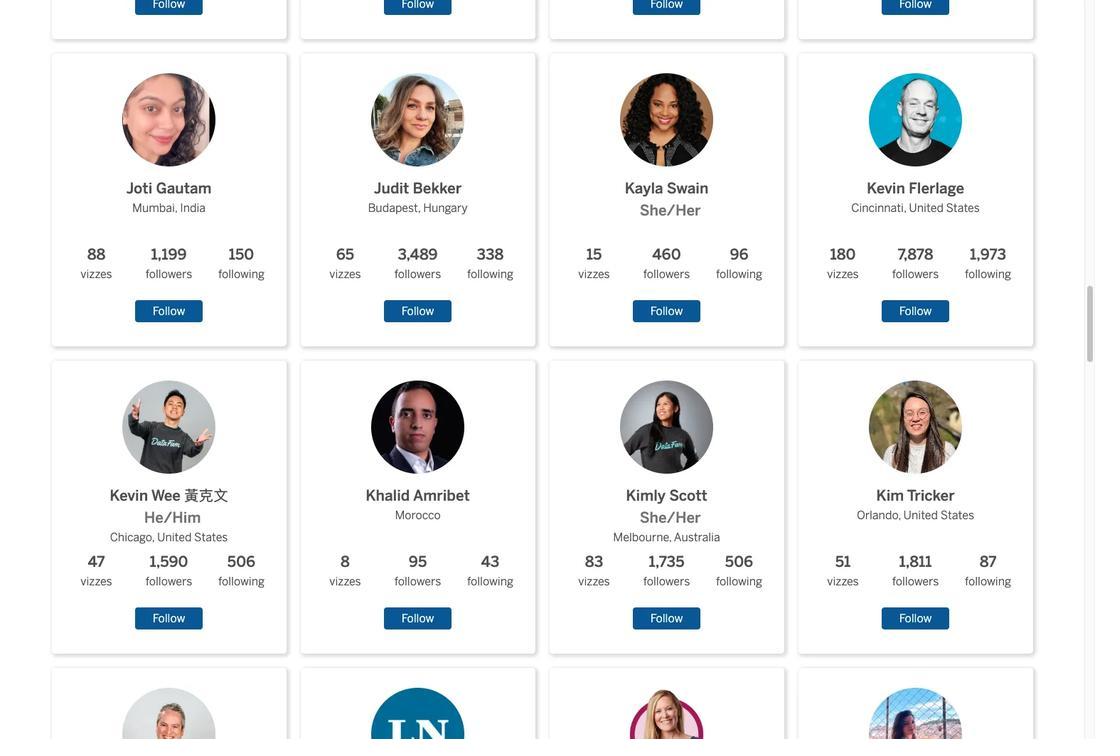 Task type: vqa. For each thing, say whether or not it's contained in the screenshot.


Task type: describe. For each thing, give the bounding box(es) containing it.
avatar image for lindsay betzendahl image
[[620, 688, 714, 739]]

kevin flerlage link
[[852, 62, 980, 200]]

51
[[836, 553, 851, 571]]

follow for 3,489
[[402, 305, 434, 318]]

melbourne, australia
[[613, 530, 720, 544]]

states for flerlage
[[947, 201, 980, 215]]

avatar image for la nación image
[[371, 688, 465, 739]]

460 followers
[[644, 246, 690, 281]]

avatar image for kim tricker image
[[869, 381, 963, 474]]

joti gautam
[[126, 180, 212, 197]]

avatar image for kevin flerlage image
[[869, 73, 963, 167]]

88
[[87, 246, 106, 263]]

43 following
[[467, 553, 514, 588]]

1,811
[[900, 553, 932, 571]]

15
[[587, 246, 602, 263]]

7,878
[[898, 246, 934, 263]]

2 vertical spatial states
[[194, 530, 228, 544]]

follow for 460
[[651, 305, 683, 318]]

1,590
[[150, 553, 188, 571]]

follow button for 3,489
[[384, 300, 452, 322]]

gautam
[[156, 180, 212, 197]]

followers for 460
[[644, 268, 690, 281]]

180 vizzes
[[828, 246, 859, 281]]

kevin wee 黃克文 he/him
[[110, 487, 228, 526]]

kevin flerlage
[[867, 180, 965, 197]]

95
[[409, 553, 427, 571]]

scott
[[670, 487, 708, 504]]

87
[[980, 553, 997, 571]]

following for 1,735
[[716, 575, 763, 588]]

followers for 1,811
[[893, 575, 939, 588]]

kim
[[877, 487, 904, 504]]

1,973 following
[[965, 246, 1012, 281]]

tricker
[[908, 487, 955, 504]]

kim tricker link
[[857, 369, 975, 507]]

chicago,
[[110, 530, 155, 544]]

follow for 1,735
[[651, 612, 683, 625]]

vizzes for 83
[[579, 575, 610, 588]]

kayla swain she/her
[[625, 180, 709, 219]]

khalid
[[366, 487, 410, 504]]

43
[[481, 553, 500, 571]]

51 vizzes
[[828, 553, 859, 588]]

7,878 followers
[[893, 246, 939, 281]]

orlando, united states
[[857, 509, 975, 522]]

states for tricker
[[941, 509, 975, 522]]

follow button for 1,735
[[633, 607, 701, 629]]

follow button for 1,590
[[135, 607, 203, 629]]

judit
[[374, 180, 409, 197]]

swain
[[667, 180, 709, 197]]

506 for kevin wee 黃克文 he/him
[[228, 553, 256, 571]]

morocco
[[395, 509, 441, 522]]

follow for 1,199
[[153, 305, 185, 318]]

65
[[336, 246, 354, 263]]

cincinnati, united states
[[852, 201, 980, 215]]

followers for 95
[[395, 575, 441, 588]]

australia
[[674, 530, 720, 544]]

vizzes for 88
[[81, 268, 112, 281]]

india
[[180, 201, 206, 215]]

followers for 7,878
[[893, 268, 939, 281]]

1,973
[[970, 246, 1007, 263]]

amribet
[[413, 487, 470, 504]]

1,199 followers
[[146, 246, 192, 281]]

88 vizzes
[[81, 246, 112, 281]]

united for flerlage
[[909, 201, 944, 215]]

following for 1,811
[[965, 575, 1012, 588]]

vizzes for 65
[[330, 268, 361, 281]]

8
[[341, 553, 350, 571]]

15 vizzes
[[579, 246, 610, 281]]

follow button for 95
[[384, 607, 452, 629]]

kimly scott she/her
[[626, 487, 708, 526]]

65 vizzes
[[330, 246, 361, 281]]

kayla
[[625, 180, 664, 197]]

avatar image for kyle yetter image
[[122, 688, 216, 739]]

avatar image for judit bekker image
[[371, 73, 465, 167]]

wee
[[151, 487, 181, 504]]

kevin for kevin wee 黃克文 he/him
[[110, 487, 148, 504]]

87 following
[[965, 553, 1012, 588]]

vizzes for 180
[[828, 268, 859, 281]]

khalid amribet link
[[360, 369, 476, 507]]

following for 1,199
[[218, 268, 265, 281]]

following for 3,489
[[467, 268, 514, 281]]

joti
[[126, 180, 152, 197]]

1,199
[[151, 246, 187, 263]]

47 vizzes
[[81, 553, 112, 588]]



Task type: locate. For each thing, give the bounding box(es) containing it.
8 vizzes
[[330, 553, 361, 588]]

united down he/him
[[157, 530, 192, 544]]

0 vertical spatial united
[[909, 201, 944, 215]]

avatar image for joti gautam image
[[122, 73, 216, 167]]

47
[[88, 553, 105, 571]]

follow button for 1,811
[[882, 607, 950, 629]]

follow button for 7,878
[[882, 300, 950, 322]]

followers down 7,878
[[893, 268, 939, 281]]

united down kim tricker
[[904, 509, 938, 522]]

kevin up cincinnati,
[[867, 180, 906, 197]]

506 following for kevin wee 黃克文 he/him
[[218, 553, 265, 588]]

followers down 1,590
[[146, 575, 192, 588]]

kim tricker
[[877, 487, 955, 504]]

506 for kimly scott she/her
[[726, 553, 754, 571]]

kevin
[[867, 180, 906, 197], [110, 487, 148, 504]]

mumbai,
[[132, 201, 178, 215]]

she/her for swain
[[640, 202, 701, 219]]

vizzes down 65
[[330, 268, 361, 281]]

she/her inside "kimly scott she/her"
[[640, 509, 701, 526]]

follow down 1,199 followers
[[153, 305, 185, 318]]

follow down 1,811 followers
[[900, 612, 932, 625]]

0 vertical spatial she/her
[[640, 202, 701, 219]]

judit bekker
[[374, 180, 462, 197]]

0 horizontal spatial kevin
[[110, 487, 148, 504]]

vizzes for 15
[[579, 268, 610, 281]]

budapest,
[[368, 201, 421, 215]]

96
[[730, 246, 749, 263]]

followers down 3,489
[[395, 268, 441, 281]]

follow button for 460
[[633, 300, 701, 322]]

1 vertical spatial united
[[904, 509, 938, 522]]

2 506 from the left
[[726, 553, 754, 571]]

1 horizontal spatial kevin
[[867, 180, 906, 197]]

following
[[218, 268, 265, 281], [467, 268, 514, 281], [716, 268, 763, 281], [965, 268, 1012, 281], [218, 575, 265, 588], [467, 575, 514, 588], [716, 575, 763, 588], [965, 575, 1012, 588]]

vizzes down the 15
[[579, 268, 610, 281]]

0 vertical spatial kevin
[[867, 180, 906, 197]]

0 horizontal spatial 506 following
[[218, 553, 265, 588]]

followers
[[146, 268, 192, 281], [395, 268, 441, 281], [644, 268, 690, 281], [893, 268, 939, 281], [146, 575, 192, 588], [395, 575, 441, 588], [644, 575, 690, 588], [893, 575, 939, 588]]

follow
[[153, 305, 185, 318], [402, 305, 434, 318], [651, 305, 683, 318], [900, 305, 932, 318], [153, 612, 185, 625], [402, 612, 434, 625], [651, 612, 683, 625], [900, 612, 932, 625]]

338
[[477, 246, 504, 263]]

1 506 following from the left
[[218, 553, 265, 588]]

follow for 1,811
[[900, 612, 932, 625]]

follow down 3,489 followers
[[402, 305, 434, 318]]

flerlage
[[909, 180, 965, 197]]

83 vizzes
[[579, 553, 610, 588]]

judit bekker link
[[360, 62, 476, 200]]

vizzes down '47'
[[81, 575, 112, 588]]

150
[[229, 246, 254, 263]]

follow for 7,878
[[900, 305, 932, 318]]

338 following
[[467, 246, 514, 281]]

180
[[831, 246, 856, 263]]

followers down 1,811
[[893, 575, 939, 588]]

following for 1,590
[[218, 575, 265, 588]]

1 horizontal spatial 506
[[726, 553, 754, 571]]

黃克文
[[184, 487, 228, 504]]

united for tricker
[[904, 509, 938, 522]]

83
[[585, 553, 603, 571]]

follow button down 1,199 followers
[[135, 300, 203, 322]]

khalid amribet
[[366, 487, 470, 504]]

follow for 1,590
[[153, 612, 185, 625]]

chicago, united states
[[110, 530, 228, 544]]

follow down '1,590 followers'
[[153, 612, 185, 625]]

follow button
[[135, 300, 203, 322], [384, 300, 452, 322], [633, 300, 701, 322], [882, 300, 950, 322], [135, 607, 203, 629], [384, 607, 452, 629], [633, 607, 701, 629], [882, 607, 950, 629]]

3,489
[[398, 246, 438, 263]]

506 following
[[218, 553, 265, 588], [716, 553, 763, 588]]

followers down 1,199
[[146, 268, 192, 281]]

follow button down 7,878 followers
[[882, 300, 950, 322]]

1 vertical spatial kevin
[[110, 487, 148, 504]]

460
[[653, 246, 681, 263]]

states down tricker
[[941, 509, 975, 522]]

95 followers
[[395, 553, 441, 588]]

vizzes down the 88
[[81, 268, 112, 281]]

cincinnati,
[[852, 201, 907, 215]]

followers for 3,489
[[395, 268, 441, 281]]

506 following for kimly scott she/her
[[716, 553, 763, 588]]

follow button down the 95 followers
[[384, 607, 452, 629]]

kevin left wee
[[110, 487, 148, 504]]

1 506 from the left
[[228, 553, 256, 571]]

follow button for 1,199
[[135, 300, 203, 322]]

orlando,
[[857, 509, 901, 522]]

follow button down '1,590 followers'
[[135, 607, 203, 629]]

1 she/her from the top
[[640, 202, 701, 219]]

150 following
[[218, 246, 265, 281]]

followers for 1,590
[[146, 575, 192, 588]]

0 vertical spatial states
[[947, 201, 980, 215]]

1,811 followers
[[893, 553, 939, 588]]

following for 7,878
[[965, 268, 1012, 281]]

follow for 95
[[402, 612, 434, 625]]

avatar image for khalid amribet image
[[371, 381, 465, 474]]

follow down 7,878 followers
[[900, 305, 932, 318]]

2 vertical spatial united
[[157, 530, 192, 544]]

1 vertical spatial she/her
[[640, 509, 701, 526]]

she/her
[[640, 202, 701, 219], [640, 509, 701, 526]]

joti gautam link
[[111, 62, 227, 200]]

follow button down 460 followers
[[633, 300, 701, 322]]

vizzes for 8
[[330, 575, 361, 588]]

kevin inside kevin wee 黃克文 he/him
[[110, 487, 148, 504]]

vizzes for 51
[[828, 575, 859, 588]]

1,590 followers
[[146, 553, 192, 588]]

following for 95
[[467, 575, 514, 588]]

followers down 95
[[395, 575, 441, 588]]

vizzes down 8 on the bottom of page
[[330, 575, 361, 588]]

mumbai, india
[[132, 201, 206, 215]]

she/her for scott
[[640, 509, 701, 526]]

avatar image for kevin wee 黃克文 image
[[122, 381, 216, 474]]

avatar image for kayla swain image
[[620, 73, 714, 167]]

506
[[228, 553, 256, 571], [726, 553, 754, 571]]

states down "黃克文"
[[194, 530, 228, 544]]

she/her down swain
[[640, 202, 701, 219]]

vizzes
[[81, 268, 112, 281], [330, 268, 361, 281], [579, 268, 610, 281], [828, 268, 859, 281], [81, 575, 112, 588], [330, 575, 361, 588], [579, 575, 610, 588], [828, 575, 859, 588]]

hungary
[[423, 201, 468, 215]]

follow button down 1,811 followers
[[882, 607, 950, 629]]

follow down the 95 followers
[[402, 612, 434, 625]]

2 she/her from the top
[[640, 509, 701, 526]]

followers for 1,199
[[146, 268, 192, 281]]

1,735
[[649, 553, 685, 571]]

96 following
[[716, 246, 763, 281]]

melbourne,
[[613, 530, 672, 544]]

follow button down 1,735 followers
[[633, 607, 701, 629]]

she/her up melbourne, australia
[[640, 509, 701, 526]]

0 horizontal spatial 506
[[228, 553, 256, 571]]

she/her inside kayla swain she/her
[[640, 202, 701, 219]]

followers for 1,735
[[644, 575, 690, 588]]

1 vertical spatial states
[[941, 509, 975, 522]]

budapest, hungary
[[368, 201, 468, 215]]

states
[[947, 201, 980, 215], [941, 509, 975, 522], [194, 530, 228, 544]]

he/him
[[144, 509, 201, 526]]

vizzes down 180
[[828, 268, 859, 281]]

2 506 following from the left
[[716, 553, 763, 588]]

united down flerlage
[[909, 201, 944, 215]]

kimly
[[626, 487, 666, 504]]

avatar image for lorela ferhati image
[[869, 688, 963, 739]]

1 horizontal spatial 506 following
[[716, 553, 763, 588]]

follow button down 3,489 followers
[[384, 300, 452, 322]]

vizzes down 83
[[579, 575, 610, 588]]

kevin for kevin flerlage
[[867, 180, 906, 197]]

states down flerlage
[[947, 201, 980, 215]]

1,735 followers
[[644, 553, 690, 588]]

kevin inside kevin flerlage link
[[867, 180, 906, 197]]

followers down "1,735" on the right bottom of the page
[[644, 575, 690, 588]]

follow down 460 followers
[[651, 305, 683, 318]]

bekker
[[413, 180, 462, 197]]

vizzes down 51
[[828, 575, 859, 588]]

vizzes for 47
[[81, 575, 112, 588]]

following for 460
[[716, 268, 763, 281]]

united
[[909, 201, 944, 215], [904, 509, 938, 522], [157, 530, 192, 544]]

avatar image for kimly scott image
[[620, 381, 714, 474]]

follow down 1,735 followers
[[651, 612, 683, 625]]

3,489 followers
[[395, 246, 441, 281]]

followers down 460 at top right
[[644, 268, 690, 281]]



